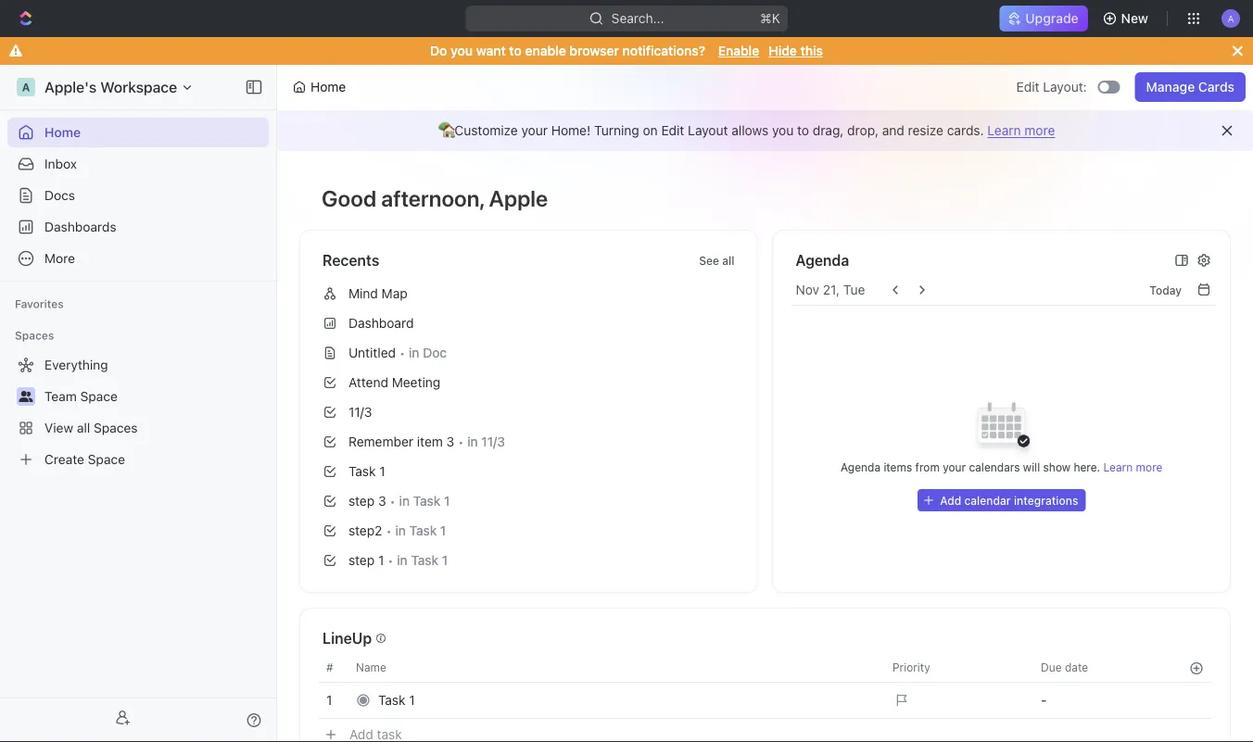 Task type: vqa. For each thing, say whether or not it's contained in the screenshot.
Agenda items from your calendars will show here. Learn more
yes



Task type: describe. For each thing, give the bounding box(es) containing it.
step2
[[349, 524, 383, 539]]

apple's
[[45, 78, 97, 96]]

untitled • in doc
[[349, 345, 447, 361]]

favorites
[[15, 298, 64, 311]]

drag,
[[813, 123, 844, 138]]

show
[[1044, 461, 1071, 474]]

‎task down step2 • in ‎task 1
[[411, 553, 439, 569]]

nov
[[796, 282, 820, 298]]

space for team space
[[80, 389, 118, 404]]

layout
[[688, 123, 729, 138]]

0 vertical spatial learn
[[988, 123, 1022, 138]]

• inside step2 • in ‎task 1
[[386, 525, 392, 538]]

and
[[883, 123, 905, 138]]

add calendar integrations
[[941, 494, 1079, 507]]

view all spaces link
[[7, 414, 265, 443]]

from
[[916, 461, 940, 474]]

dashboard
[[349, 316, 414, 331]]

1 vertical spatial learn
[[1104, 461, 1134, 474]]

upgrade link
[[1000, 6, 1089, 32]]

here.
[[1074, 461, 1101, 474]]

-
[[1042, 693, 1048, 709]]

create
[[45, 452, 84, 467]]

attend
[[349, 375, 389, 390]]

dashboards
[[45, 219, 117, 235]]

customize
[[455, 123, 518, 138]]

good
[[322, 186, 377, 211]]

allows
[[732, 123, 769, 138]]

inbox
[[45, 156, 77, 172]]

apple
[[489, 186, 548, 211]]

do
[[430, 43, 447, 58]]

layout:
[[1044, 79, 1088, 95]]

tue
[[844, 282, 866, 298]]

mind map
[[349, 286, 408, 301]]

0 horizontal spatial edit
[[662, 123, 685, 138]]

a inside navigation
[[22, 81, 30, 94]]

remember item 3 • in 11/3
[[349, 435, 505, 450]]

0 horizontal spatial your
[[522, 123, 548, 138]]

home!
[[552, 123, 591, 138]]

0 vertical spatial you
[[451, 43, 473, 58]]

step2 • in ‎task 1
[[349, 524, 446, 539]]

everything link
[[7, 351, 265, 380]]

team
[[45, 389, 77, 404]]

step for step 1
[[349, 553, 375, 569]]

1 horizontal spatial your
[[943, 461, 967, 474]]

map
[[382, 286, 408, 301]]

see all
[[700, 254, 735, 267]]

#
[[326, 662, 333, 675]]

in right item
[[468, 435, 478, 450]]

sidebar navigation
[[0, 65, 281, 743]]

date
[[1066, 662, 1089, 675]]

apple's workspace, , element
[[17, 78, 35, 96]]

lineup
[[323, 630, 372, 648]]

today button
[[1143, 279, 1190, 301]]

good afternoon, apple
[[322, 186, 548, 211]]

⌘k
[[760, 11, 781, 26]]

dashboards link
[[7, 212, 269, 242]]

doc
[[423, 345, 447, 361]]

item
[[417, 435, 443, 450]]

name
[[356, 662, 387, 675]]

• inside untitled • in doc
[[400, 346, 405, 360]]

integrations
[[1015, 494, 1079, 507]]

meeting
[[392, 375, 441, 390]]

add
[[941, 494, 962, 507]]

view all spaces
[[45, 421, 138, 436]]

new
[[1122, 11, 1149, 26]]

manage cards
[[1147, 79, 1235, 95]]

0 horizontal spatial to
[[510, 43, 522, 58]]

search...
[[612, 11, 665, 26]]

manage cards button
[[1136, 72, 1247, 102]]

‎task down remember
[[349, 464, 376, 480]]

team space
[[45, 389, 118, 404]]

• inside step 3 • in ‎task 1
[[390, 495, 396, 509]]

step 1 • in ‎task 1
[[349, 553, 448, 569]]

everything
[[45, 358, 108, 373]]

items
[[884, 461, 913, 474]]

1 horizontal spatial to
[[798, 123, 810, 138]]

alert containing 🏡 customize your home! turning on edit layout allows you to drag, drop, and resize cards.
[[277, 110, 1254, 151]]

attend meeting
[[349, 375, 441, 390]]

will
[[1024, 461, 1041, 474]]

step for step 3
[[349, 494, 375, 509]]

0 horizontal spatial 11/3
[[349, 405, 372, 420]]

11/3 link
[[315, 398, 742, 428]]

agenda for agenda items from your calendars will show here. learn more
[[841, 461, 881, 474]]

space for create space
[[88, 452, 125, 467]]

calendar
[[965, 494, 1012, 507]]



Task type: locate. For each thing, give the bounding box(es) containing it.
all inside sidebar navigation
[[77, 421, 90, 436]]

21,
[[823, 282, 840, 298]]

more down edit layout:
[[1025, 123, 1056, 138]]

1 vertical spatial space
[[88, 452, 125, 467]]

favorites button
[[7, 293, 71, 315]]

drop,
[[848, 123, 879, 138]]

enable
[[719, 43, 760, 58]]

docs
[[45, 188, 75, 203]]

create space
[[45, 452, 125, 467]]

learn more link
[[988, 123, 1056, 138], [1104, 461, 1163, 474]]

• up step2 • in ‎task 1
[[390, 495, 396, 509]]

your right "from"
[[943, 461, 967, 474]]

do you want to enable browser notifications? enable hide this
[[430, 43, 824, 58]]

1 vertical spatial a
[[22, 81, 30, 94]]

you right do
[[451, 43, 473, 58]]

all for view
[[77, 421, 90, 436]]

remember
[[349, 435, 414, 450]]

edit left layout:
[[1017, 79, 1040, 95]]

1 horizontal spatial you
[[773, 123, 794, 138]]

in up step2 • in ‎task 1
[[399, 494, 410, 509]]

1 horizontal spatial edit
[[1017, 79, 1040, 95]]

1 step from the top
[[349, 494, 375, 509]]

0 horizontal spatial learn more link
[[988, 123, 1056, 138]]

• right step2
[[386, 525, 392, 538]]

• inside step 1 • in ‎task 1
[[388, 554, 394, 568]]

edit
[[1017, 79, 1040, 95], [662, 123, 685, 138]]

0 vertical spatial home
[[311, 79, 346, 95]]

🏡 customize your home! turning on edit layout allows you to drag, drop, and resize cards. learn more
[[438, 123, 1056, 138]]

on
[[643, 123, 658, 138]]

11/3 down 11/3 link
[[482, 435, 505, 450]]

spaces up create space link
[[94, 421, 138, 436]]

1 vertical spatial more
[[1137, 461, 1163, 474]]

0 horizontal spatial a
[[22, 81, 30, 94]]

a inside dropdown button
[[1229, 13, 1235, 23]]

space
[[80, 389, 118, 404], [88, 452, 125, 467]]

cards
[[1199, 79, 1235, 95]]

to right the want
[[510, 43, 522, 58]]

0 vertical spatial learn more link
[[988, 123, 1056, 138]]

today
[[1150, 284, 1183, 297]]

1 vertical spatial spaces
[[94, 421, 138, 436]]

in down step2 • in ‎task 1
[[397, 553, 408, 569]]

attend meeting link
[[315, 368, 742, 398]]

1 horizontal spatial learn
[[1104, 461, 1134, 474]]

edit layout:
[[1017, 79, 1088, 95]]

afternoon,
[[381, 186, 485, 211]]

2 step from the top
[[349, 553, 375, 569]]

spaces
[[15, 329, 54, 342], [94, 421, 138, 436]]

see all button
[[692, 250, 742, 272]]

more
[[45, 251, 75, 266]]

apple's workspace
[[45, 78, 177, 96]]

0 vertical spatial to
[[510, 43, 522, 58]]

‎task 1 link
[[315, 457, 742, 487]]

more
[[1025, 123, 1056, 138], [1137, 461, 1163, 474]]

your left home!
[[522, 123, 548, 138]]

3 up step2 • in ‎task 1
[[378, 494, 386, 509]]

step 3 • in ‎task 1
[[349, 494, 450, 509]]

learn more link down edit layout:
[[988, 123, 1056, 138]]

you right allows
[[773, 123, 794, 138]]

more right here.
[[1137, 461, 1163, 474]]

learn more link right here.
[[1104, 461, 1163, 474]]

due date
[[1042, 662, 1089, 675]]

0 vertical spatial 3
[[447, 435, 455, 450]]

1 horizontal spatial learn more link
[[1104, 461, 1163, 474]]

0 horizontal spatial spaces
[[15, 329, 54, 342]]

agenda up nov 21, tue dropdown button
[[796, 252, 850, 269]]

home link
[[7, 118, 269, 147]]

more button
[[7, 244, 269, 274]]

recents
[[323, 252, 380, 269]]

want
[[476, 43, 506, 58]]

notifications?
[[623, 43, 706, 58]]

1 vertical spatial edit
[[662, 123, 685, 138]]

‎task
[[349, 464, 376, 480], [413, 494, 441, 509], [410, 524, 437, 539], [411, 553, 439, 569], [378, 693, 406, 709]]

•
[[400, 346, 405, 360], [458, 435, 464, 449], [390, 495, 396, 509], [386, 525, 392, 538], [388, 554, 394, 568]]

all right the view
[[77, 421, 90, 436]]

0 horizontal spatial learn
[[988, 123, 1022, 138]]

1 horizontal spatial all
[[723, 254, 735, 267]]

team space link
[[45, 382, 265, 412]]

cards.
[[948, 123, 985, 138]]

resize
[[909, 123, 944, 138]]

browser
[[570, 43, 620, 58]]

tree containing everything
[[7, 351, 269, 475]]

workspace
[[100, 78, 177, 96]]

0 vertical spatial step
[[349, 494, 375, 509]]

spaces inside view all spaces link
[[94, 421, 138, 436]]

learn right here.
[[1104, 461, 1134, 474]]

0 vertical spatial space
[[80, 389, 118, 404]]

alert
[[277, 110, 1254, 151]]

0 vertical spatial a
[[1229, 13, 1235, 23]]

• down step2 • in ‎task 1
[[388, 554, 394, 568]]

docs link
[[7, 181, 269, 211]]

0 vertical spatial edit
[[1017, 79, 1040, 95]]

0 horizontal spatial you
[[451, 43, 473, 58]]

in left doc
[[409, 345, 420, 361]]

0 horizontal spatial home
[[45, 125, 81, 140]]

1
[[380, 464, 385, 480], [444, 494, 450, 509], [441, 524, 446, 539], [378, 553, 384, 569], [442, 553, 448, 569], [326, 693, 332, 709], [409, 693, 415, 709]]

untitled
[[349, 345, 396, 361]]

upgrade
[[1026, 11, 1079, 26]]

learn right cards.
[[988, 123, 1022, 138]]

11/3 down attend
[[349, 405, 372, 420]]

- button
[[1042, 683, 1190, 720]]

mind
[[349, 286, 378, 301]]

0 vertical spatial ‎task 1
[[349, 464, 385, 480]]

in down step 3 • in ‎task 1 at bottom left
[[396, 524, 406, 539]]

1 horizontal spatial spaces
[[94, 421, 138, 436]]

mind map link
[[315, 279, 742, 309]]

home
[[311, 79, 346, 95], [45, 125, 81, 140]]

due
[[1042, 662, 1063, 675]]

view
[[45, 421, 73, 436]]

1 vertical spatial to
[[798, 123, 810, 138]]

1 horizontal spatial 3
[[447, 435, 455, 450]]

home inside sidebar navigation
[[45, 125, 81, 140]]

1 vertical spatial all
[[77, 421, 90, 436]]

create space link
[[7, 445, 265, 475]]

‎task down name on the bottom left
[[378, 693, 406, 709]]

all for see
[[723, 254, 735, 267]]

0 vertical spatial 11/3
[[349, 405, 372, 420]]

1 vertical spatial you
[[773, 123, 794, 138]]

0 horizontal spatial more
[[1025, 123, 1056, 138]]

new button
[[1096, 4, 1160, 33]]

• inside remember item 3 • in 11/3
[[458, 435, 464, 449]]

1 horizontal spatial a
[[1229, 13, 1235, 23]]

enable
[[525, 43, 566, 58]]

3 right item
[[447, 435, 455, 450]]

1 vertical spatial home
[[45, 125, 81, 140]]

a left apple's
[[22, 81, 30, 94]]

agenda left "items"
[[841, 461, 881, 474]]

0 vertical spatial more
[[1025, 123, 1056, 138]]

agenda
[[796, 252, 850, 269], [841, 461, 881, 474]]

0 vertical spatial all
[[723, 254, 735, 267]]

0 vertical spatial your
[[522, 123, 548, 138]]

manage
[[1147, 79, 1196, 95]]

this
[[801, 43, 824, 58]]

priority
[[893, 662, 931, 675]]

calendars
[[970, 461, 1021, 474]]

step down step2
[[349, 553, 375, 569]]

step
[[349, 494, 375, 509], [349, 553, 375, 569]]

‎task up step2 • in ‎task 1
[[413, 494, 441, 509]]

user group image
[[19, 391, 33, 403]]

to left drag,
[[798, 123, 810, 138]]

1 vertical spatial step
[[349, 553, 375, 569]]

all inside 'button'
[[723, 254, 735, 267]]

see
[[700, 254, 720, 267]]

1 vertical spatial agenda
[[841, 461, 881, 474]]

• right 'untitled'
[[400, 346, 405, 360]]

learn more link for agenda items from your calendars will show here.
[[1104, 461, 1163, 474]]

0 vertical spatial spaces
[[15, 329, 54, 342]]

• right item
[[458, 435, 464, 449]]

a
[[1229, 13, 1235, 23], [22, 81, 30, 94]]

space up the view all spaces
[[80, 389, 118, 404]]

1 horizontal spatial 11/3
[[482, 435, 505, 450]]

agenda for agenda
[[796, 252, 850, 269]]

1 horizontal spatial home
[[311, 79, 346, 95]]

‎task 1 down remember
[[349, 464, 385, 480]]

1 inside ‎task 1 link
[[380, 464, 385, 480]]

tree
[[7, 351, 269, 475]]

1 vertical spatial 3
[[378, 494, 386, 509]]

add calendar integrations button
[[918, 490, 1086, 512]]

hide
[[769, 43, 798, 58]]

inbox link
[[7, 149, 269, 179]]

a button
[[1217, 4, 1247, 33]]

to
[[510, 43, 522, 58], [798, 123, 810, 138]]

nov 21, tue
[[796, 282, 866, 298]]

learn more link for 🏡 customize your home! turning on edit layout allows you to drag, drop, and resize cards.
[[988, 123, 1056, 138]]

a up cards
[[1229, 13, 1235, 23]]

0 horizontal spatial 3
[[378, 494, 386, 509]]

dashboard link
[[315, 309, 742, 339]]

‎task 1 down name on the bottom left
[[378, 693, 415, 709]]

tree inside sidebar navigation
[[7, 351, 269, 475]]

nov 21, tue button
[[796, 282, 866, 298]]

1 vertical spatial your
[[943, 461, 967, 474]]

edit right on
[[662, 123, 685, 138]]

‎task 1
[[349, 464, 385, 480], [378, 693, 415, 709]]

all right see
[[723, 254, 735, 267]]

1 vertical spatial 11/3
[[482, 435, 505, 450]]

0 horizontal spatial all
[[77, 421, 90, 436]]

0 vertical spatial agenda
[[796, 252, 850, 269]]

space down the view all spaces
[[88, 452, 125, 467]]

1 vertical spatial learn more link
[[1104, 461, 1163, 474]]

spaces down favorites button in the left top of the page
[[15, 329, 54, 342]]

step up step2
[[349, 494, 375, 509]]

1 vertical spatial ‎task 1
[[378, 693, 415, 709]]

‎task down step 3 • in ‎task 1 at bottom left
[[410, 524, 437, 539]]

1 horizontal spatial more
[[1137, 461, 1163, 474]]



